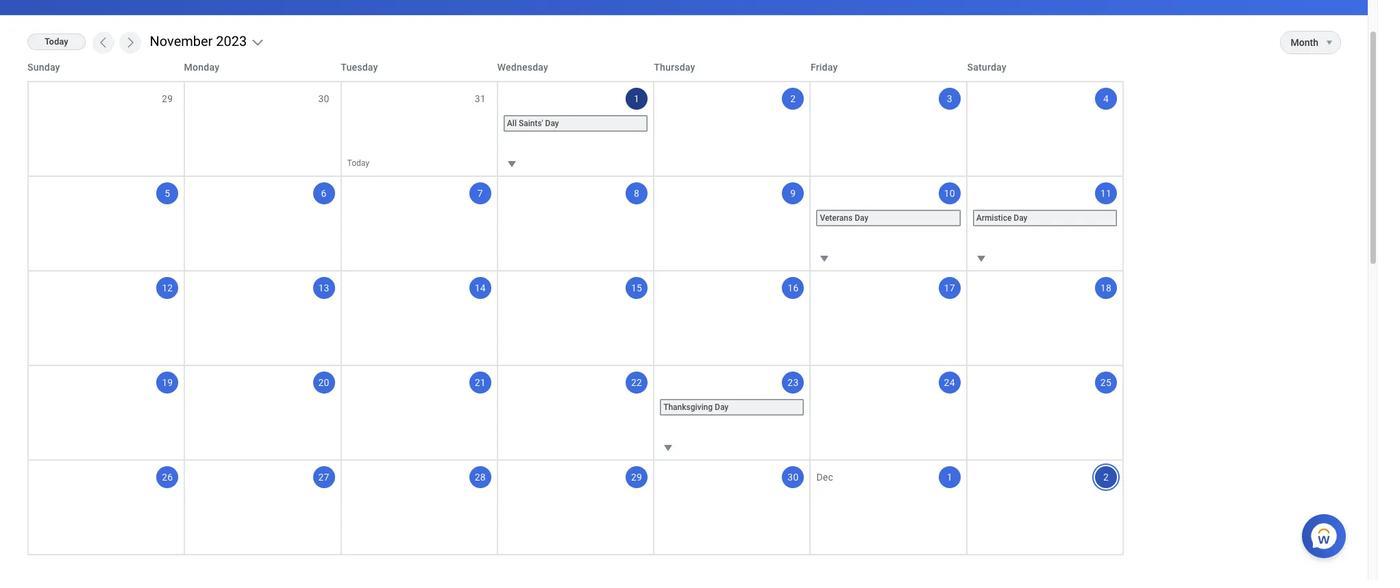 Task type: locate. For each thing, give the bounding box(es) containing it.
6
[[321, 188, 327, 199]]

31
[[475, 93, 486, 104]]

1 vertical spatial today
[[347, 158, 369, 168]]

monday
[[184, 62, 220, 73]]

caret down image
[[504, 156, 520, 172], [817, 250, 833, 267], [973, 250, 990, 267], [660, 439, 677, 456]]

2023
[[216, 33, 247, 50]]

selected saturday, november 18, 2023 cell
[[968, 272, 1124, 365]]

day right thanksgiving
[[715, 402, 729, 412]]

row
[[27, 53, 1124, 81], [27, 81, 1124, 176], [27, 176, 1124, 270], [27, 270, 1124, 365], [27, 365, 1124, 459], [27, 459, 1124, 554]]

27
[[318, 472, 330, 483]]

6 row from the top
[[27, 459, 1124, 554]]

1 vertical spatial 29
[[631, 472, 643, 483]]

1 horizontal spatial 2
[[1104, 472, 1109, 483]]

all
[[507, 119, 517, 128]]

0 horizontal spatial 2
[[791, 93, 796, 104]]

sunday column header
[[27, 60, 184, 74]]

19
[[162, 377, 173, 388]]

friday column header
[[811, 60, 968, 74]]

selected holiday thursday, november 23, 2023 | 1 event | thanksgiving day cell
[[655, 366, 811, 459]]

selected tuesday, november 21, 2023 cell
[[342, 366, 498, 459]]

0 vertical spatial 30
[[318, 93, 330, 104]]

11
[[1101, 188, 1112, 199]]

14
[[475, 282, 486, 293]]

17
[[944, 282, 956, 293]]

armistice
[[977, 213, 1012, 223]]

16
[[788, 282, 799, 293]]

selected wednesday, november 29, 2023 cell
[[498, 461, 655, 554]]

29 inside cell
[[631, 472, 643, 483]]

5 row from the top
[[27, 365, 1124, 459]]

day right saints'
[[545, 119, 559, 128]]

26
[[162, 472, 173, 483]]

0 horizontal spatial 29
[[162, 93, 173, 104]]

10
[[944, 188, 956, 199]]

selected thursday, november 16, 2023 cell
[[655, 272, 811, 365]]

selected holiday wednesday, november 1, 2023 | 1 event | all saints' day cell
[[498, 82, 655, 176]]

selected sunday, november 5, 2023 cell
[[29, 177, 185, 270]]

chevron down image
[[251, 36, 265, 49]]

1 for selected holiday wednesday, november 1, 2023 | 1 event | all saints' day cell
[[634, 93, 640, 104]]

veterans day
[[820, 213, 869, 223]]

thanksgiving
[[664, 402, 713, 412]]

0 vertical spatial today
[[45, 36, 68, 47]]

caret down image down all
[[504, 156, 520, 172]]

row group containing 29
[[27, 81, 1124, 554]]

november 2023
[[150, 33, 247, 50]]

0 horizontal spatial 1
[[634, 93, 640, 104]]

0 horizontal spatial 30
[[318, 93, 330, 104]]

today inside today tuesday, october 31, 2023 cell
[[347, 158, 369, 168]]

caret down image
[[1322, 37, 1338, 48]]

selected thursday, november 30, 2023 cell
[[655, 461, 811, 554]]

selected friday, november 24, 2023 cell
[[811, 366, 968, 459]]

selected saturday, november 25, 2023 cell
[[968, 366, 1124, 459]]

0 horizontal spatial today
[[45, 36, 68, 47]]

30
[[318, 93, 330, 104], [788, 472, 799, 483]]

selected holiday saturday, november 11, 2023 | 1 event | armistice day cell
[[968, 177, 1124, 270]]

selected friday, november 17, 2023 cell
[[811, 272, 968, 365]]

1 vertical spatial 1
[[947, 472, 953, 483]]

2
[[791, 93, 796, 104], [1104, 472, 1109, 483]]

1 horizontal spatial 30
[[788, 472, 799, 483]]

1 for selected friday, december 1, 2023 cell
[[947, 472, 953, 483]]

selected tuesday, november 28, 2023 cell
[[342, 461, 498, 554]]

table containing sunday
[[27, 53, 1124, 555]]

caret down image down thanksgiving
[[660, 439, 677, 456]]

3 row from the top
[[27, 176, 1124, 270]]

selected wednesday, november 8, 2023 cell
[[498, 177, 655, 270]]

0 vertical spatial 1
[[634, 93, 640, 104]]

today tuesday, october 31, 2023 cell
[[342, 82, 498, 176]]

today
[[45, 36, 68, 47], [347, 158, 369, 168]]

row group
[[27, 81, 1124, 554]]

table
[[27, 53, 1124, 555]]

2 for selected thursday, november 2, 2023 cell
[[791, 93, 796, 104]]

1
[[634, 93, 640, 104], [947, 472, 953, 483]]

dec
[[817, 472, 834, 483]]

day right veterans
[[855, 213, 869, 223]]

selected saturday, november 4, 2023 cell
[[968, 82, 1124, 176]]

selected friday, december 1, 2023 cell
[[811, 461, 968, 554]]

day right 'armistice' on the top right of the page
[[1014, 213, 1028, 223]]

1 horizontal spatial 1
[[947, 472, 953, 483]]

20
[[318, 377, 330, 388]]

1 row from the top
[[27, 53, 1124, 81]]

thanksgiving day
[[664, 402, 729, 412]]

selected monday, november 13, 2023 cell
[[185, 272, 342, 365]]

15
[[631, 282, 643, 293]]

1 horizontal spatial 29
[[631, 472, 643, 483]]

0 vertical spatial 29
[[162, 93, 173, 104]]

selected thursday, november 2, 2023 cell
[[655, 82, 811, 176]]

row group inside calendar application
[[27, 81, 1124, 554]]

calendar application
[[27, 53, 1341, 555]]

friday
[[811, 62, 838, 73]]

selected sunday, november 26, 2023 cell
[[29, 461, 185, 554]]

0 vertical spatial 2
[[791, 93, 796, 104]]

1 vertical spatial 30
[[788, 472, 799, 483]]

4 row from the top
[[27, 270, 1124, 365]]

november 2023 main content
[[0, 0, 1368, 568]]

day
[[545, 119, 559, 128], [855, 213, 869, 223], [1014, 213, 1028, 223], [715, 402, 729, 412]]

veterans
[[820, 213, 853, 223]]

1 horizontal spatial today
[[347, 158, 369, 168]]

saturday column header
[[968, 60, 1124, 74]]

12
[[162, 282, 173, 293]]

today button
[[27, 34, 85, 50]]

row containing 19
[[27, 365, 1124, 459]]

29
[[162, 93, 173, 104], [631, 472, 643, 483]]

1 vertical spatial 2
[[1104, 472, 1109, 483]]

selected tuesday, november 14, 2023 cell
[[342, 272, 498, 365]]

tuesday
[[341, 62, 378, 73]]

month button
[[1281, 32, 1319, 53]]

2 row from the top
[[27, 81, 1124, 176]]

selected wednesday, november 22, 2023 cell
[[498, 366, 655, 459]]

november
[[150, 33, 213, 50]]



Task type: vqa. For each thing, say whether or not it's contained in the screenshot.


Task type: describe. For each thing, give the bounding box(es) containing it.
row containing 12
[[27, 270, 1124, 365]]

5
[[165, 188, 170, 199]]

selected friday, november 3, 2023 cell
[[811, 82, 968, 176]]

saints'
[[519, 119, 543, 128]]

2 for selected saturday, december 2, 2023 cell
[[1104, 472, 1109, 483]]

13
[[318, 282, 330, 293]]

3
[[947, 93, 953, 104]]

selected monday, november 27, 2023 cell
[[185, 461, 342, 554]]

30 inside cell
[[788, 472, 799, 483]]

tuesday column header
[[341, 60, 498, 74]]

caret down image down veterans
[[817, 250, 833, 267]]

all saints' day
[[507, 119, 559, 128]]

table inside november 2023 main content
[[27, 53, 1124, 555]]

thursday column header
[[654, 60, 811, 74]]

row containing 26
[[27, 459, 1124, 554]]

row containing 5
[[27, 176, 1124, 270]]

selected sunday, november 12, 2023 cell
[[29, 272, 185, 365]]

8
[[634, 188, 640, 199]]

wednesday
[[498, 62, 549, 73]]

monday column header
[[184, 60, 341, 74]]

24
[[944, 377, 956, 388]]

selected monday, november 20, 2023 cell
[[185, 366, 342, 459]]

row containing sunday
[[27, 53, 1124, 81]]

day for veterans day
[[855, 213, 869, 223]]

wednesday column header
[[498, 60, 654, 74]]

9
[[791, 188, 796, 199]]

21
[[475, 377, 486, 388]]

thursday
[[654, 62, 696, 73]]

selected thursday, november 9, 2023 cell
[[655, 177, 811, 270]]

day for armistice day
[[1014, 213, 1028, 223]]

25
[[1101, 377, 1112, 388]]

7
[[478, 188, 483, 199]]

saturday
[[968, 62, 1007, 73]]

chevron right image
[[123, 36, 137, 49]]

selected wednesday, november 15, 2023 cell
[[498, 272, 655, 365]]

today inside today "button"
[[45, 36, 68, 47]]

month
[[1291, 37, 1319, 48]]

row containing 29
[[27, 81, 1124, 176]]

caret down image down 'armistice' on the top right of the page
[[973, 250, 990, 267]]

23
[[788, 377, 799, 388]]

selected holiday friday, november 10, 2023 | 1 event | veterans day cell
[[811, 177, 968, 270]]

day for thanksgiving day
[[715, 402, 729, 412]]

4
[[1104, 93, 1109, 104]]

18
[[1101, 282, 1112, 293]]

22
[[631, 377, 643, 388]]

selected saturday, december 2, 2023 cell
[[968, 461, 1124, 554]]

selected tuesday, november 7, 2023 cell
[[342, 177, 498, 270]]

chevron left image
[[96, 36, 110, 49]]

armistice day
[[977, 213, 1028, 223]]

selected sunday, november 19, 2023 cell
[[29, 366, 185, 459]]

28
[[475, 472, 486, 483]]

selected monday, november 6, 2023 cell
[[185, 177, 342, 270]]

sunday
[[27, 62, 60, 73]]

workday assistant region
[[1303, 509, 1352, 558]]



